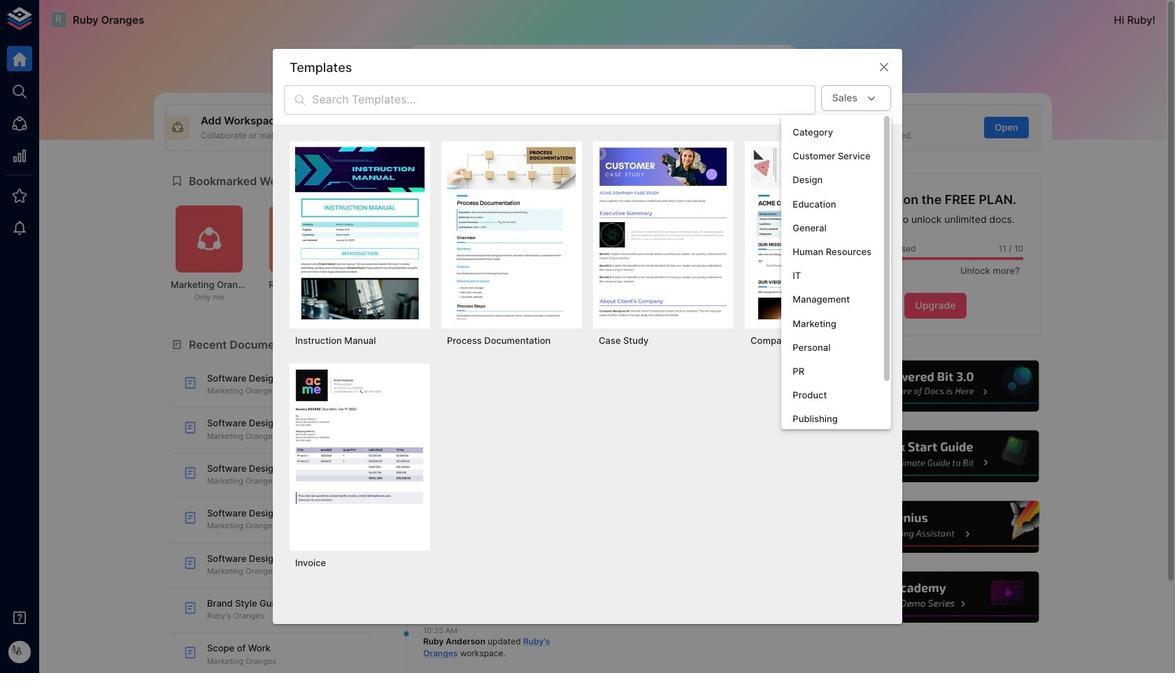 Task type: vqa. For each thing, say whether or not it's contained in the screenshot.
Instruction Manual image
yes



Task type: locate. For each thing, give the bounding box(es) containing it.
Search Templates... text field
[[312, 86, 815, 115]]

dialog
[[273, 49, 902, 624]]

help image
[[830, 359, 1041, 414], [830, 429, 1041, 485], [830, 500, 1041, 555], [830, 570, 1041, 626]]

process documentation image
[[447, 147, 576, 320]]

3 help image from the top
[[830, 500, 1041, 555]]

1 help image from the top
[[830, 359, 1041, 414]]

2 help image from the top
[[830, 429, 1041, 485]]

invoice image
[[295, 370, 425, 542]]



Task type: describe. For each thing, give the bounding box(es) containing it.
company fact sheet image
[[751, 147, 880, 320]]

instruction manual image
[[295, 147, 425, 320]]

4 help image from the top
[[830, 570, 1041, 626]]

case study image
[[599, 147, 728, 320]]



